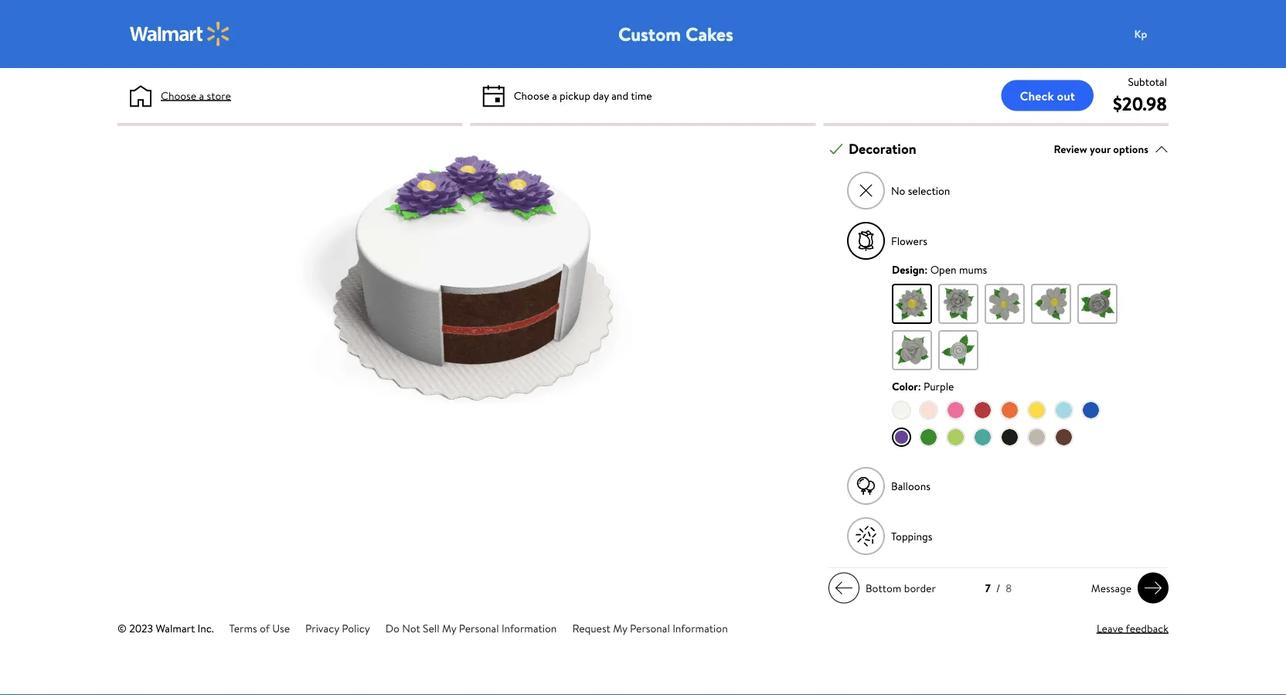 Task type: locate. For each thing, give the bounding box(es) containing it.
custom
[[619, 21, 681, 47]]

1 personal from the left
[[459, 621, 499, 636]]

0 horizontal spatial my
[[442, 621, 456, 636]]

a left store
[[199, 88, 204, 103]]

use
[[272, 621, 290, 636]]

check out
[[1020, 87, 1075, 104]]

a inside choose a store link
[[199, 88, 204, 103]]

choose for choose a pickup day and time
[[514, 88, 550, 103]]

no
[[891, 183, 906, 198]]

feedback
[[1126, 621, 1169, 636]]

selection
[[908, 183, 950, 198]]

1 my from the left
[[442, 621, 456, 636]]

1 horizontal spatial a
[[552, 88, 557, 103]]

mums
[[959, 262, 987, 277]]

: left open
[[925, 262, 928, 277]]

choose a store link
[[161, 87, 231, 104]]

choose a pickup day and time
[[514, 88, 652, 103]]

2 choose from the left
[[514, 88, 550, 103]]

0 horizontal spatial :
[[918, 379, 921, 394]]

/
[[997, 581, 1001, 596]]

1 icon for continue arrow image from the left
[[835, 579, 854, 597]]

a
[[199, 88, 204, 103], [552, 88, 557, 103]]

2 information from the left
[[673, 621, 728, 636]]

:
[[925, 262, 928, 277], [918, 379, 921, 394]]

message link
[[1085, 573, 1169, 604]]

0 horizontal spatial icon for continue arrow image
[[835, 579, 854, 597]]

sell
[[423, 621, 440, 636]]

choose
[[161, 88, 196, 103], [514, 88, 550, 103]]

my
[[442, 621, 456, 636], [613, 621, 628, 636]]

icon for continue arrow image left bottom
[[835, 579, 854, 597]]

1 horizontal spatial :
[[925, 262, 928, 277]]

balloons
[[891, 478, 931, 493]]

2023
[[129, 621, 153, 636]]

cakes
[[686, 21, 734, 47]]

icon for continue arrow image
[[835, 579, 854, 597], [1144, 579, 1163, 597]]

1 choose from the left
[[161, 88, 196, 103]]

1 vertical spatial :
[[918, 379, 921, 394]]

7
[[986, 581, 991, 596]]

leave feedback button
[[1097, 620, 1169, 636]]

1 horizontal spatial choose
[[514, 88, 550, 103]]

0 horizontal spatial a
[[199, 88, 204, 103]]

© 2023 walmart inc.
[[118, 621, 214, 636]]

1 a from the left
[[199, 88, 204, 103]]

0 vertical spatial :
[[925, 262, 928, 277]]

terms
[[229, 621, 257, 636]]

options
[[1114, 141, 1149, 156]]

review
[[1054, 141, 1088, 156]]

personal
[[459, 621, 499, 636], [630, 621, 670, 636]]

policy
[[342, 621, 370, 636]]

0 horizontal spatial personal
[[459, 621, 499, 636]]

check
[[1020, 87, 1054, 104]]

out
[[1057, 87, 1075, 104]]

choose a store
[[161, 88, 231, 103]]

icon for continue arrow image up feedback
[[1144, 579, 1163, 597]]

choose left store
[[161, 88, 196, 103]]

request my personal information
[[572, 621, 728, 636]]

information
[[502, 621, 557, 636], [673, 621, 728, 636]]

do not sell my personal information
[[386, 621, 557, 636]]

request
[[572, 621, 611, 636]]

1 horizontal spatial personal
[[630, 621, 670, 636]]

my right request
[[613, 621, 628, 636]]

1 horizontal spatial icon for continue arrow image
[[1144, 579, 1163, 597]]

my right 'sell'
[[442, 621, 456, 636]]

personal right request
[[630, 621, 670, 636]]

8
[[1006, 581, 1012, 596]]

custom cakes
[[619, 21, 734, 47]]

store
[[207, 88, 231, 103]]

: for design
[[925, 262, 928, 277]]

do not sell my personal information link
[[386, 621, 557, 636]]

walmart
[[156, 621, 195, 636]]

terms of use
[[229, 621, 290, 636]]

: left "purple"
[[918, 379, 921, 394]]

a left pickup
[[552, 88, 557, 103]]

inc.
[[198, 621, 214, 636]]

time
[[631, 88, 652, 103]]

choose left pickup
[[514, 88, 550, 103]]

subtotal $20.98
[[1113, 74, 1167, 116]]

2 icon for continue arrow image from the left
[[1144, 579, 1163, 597]]

leave
[[1097, 621, 1124, 636]]

0 horizontal spatial choose
[[161, 88, 196, 103]]

0 horizontal spatial information
[[502, 621, 557, 636]]

personal right 'sell'
[[459, 621, 499, 636]]

and
[[612, 88, 629, 103]]

of
[[260, 621, 270, 636]]

2 personal from the left
[[630, 621, 670, 636]]

1 horizontal spatial information
[[673, 621, 728, 636]]

privacy policy link
[[305, 621, 370, 636]]

2 a from the left
[[552, 88, 557, 103]]

1 horizontal spatial my
[[613, 621, 628, 636]]



Task type: describe. For each thing, give the bounding box(es) containing it.
toppings
[[891, 529, 933, 544]]

7 / 8
[[986, 581, 1012, 596]]

day
[[593, 88, 609, 103]]

icon for continue arrow image inside message link
[[1144, 579, 1163, 597]]

not
[[402, 621, 420, 636]]

pickup
[[560, 88, 591, 103]]

privacy policy
[[305, 621, 370, 636]]

check out button
[[1002, 80, 1094, 111]]

open
[[931, 262, 957, 277]]

request my personal information link
[[572, 621, 728, 636]]

design : open mums
[[892, 262, 987, 277]]

bottom border
[[866, 580, 936, 595]]

design
[[892, 262, 925, 277]]

purple
[[924, 379, 954, 394]]

decoration
[[849, 139, 917, 159]]

kp
[[1135, 26, 1148, 41]]

bottom
[[866, 580, 902, 595]]

2 my from the left
[[613, 621, 628, 636]]

remove image
[[858, 182, 875, 199]]

message
[[1092, 580, 1132, 595]]

choose for choose a store
[[161, 88, 196, 103]]

review your options
[[1054, 141, 1149, 156]]

color : purple
[[892, 379, 954, 394]]

up arrow image
[[1155, 142, 1169, 156]]

a for store
[[199, 88, 204, 103]]

no selection
[[891, 183, 950, 198]]

privacy
[[305, 621, 339, 636]]

subtotal
[[1128, 74, 1167, 89]]

terms of use link
[[229, 621, 290, 636]]

©
[[118, 621, 127, 636]]

ok image
[[830, 142, 844, 156]]

flowers
[[891, 233, 928, 248]]

border
[[904, 580, 936, 595]]

do
[[386, 621, 400, 636]]

1 information from the left
[[502, 621, 557, 636]]

a for pickup
[[552, 88, 557, 103]]

review your options link
[[1054, 139, 1169, 159]]

$20.98
[[1113, 90, 1167, 116]]

your
[[1090, 141, 1111, 156]]

color
[[892, 379, 918, 394]]

bottom border link
[[829, 573, 942, 604]]

back to walmart.com image
[[130, 22, 230, 46]]

kp button
[[1126, 19, 1188, 49]]

icon for continue arrow image inside bottom border link
[[835, 579, 854, 597]]

review your options element
[[1054, 141, 1149, 157]]

: for color
[[918, 379, 921, 394]]

leave feedback
[[1097, 621, 1169, 636]]



Task type: vqa. For each thing, say whether or not it's contained in the screenshot.
Subtotal
yes



